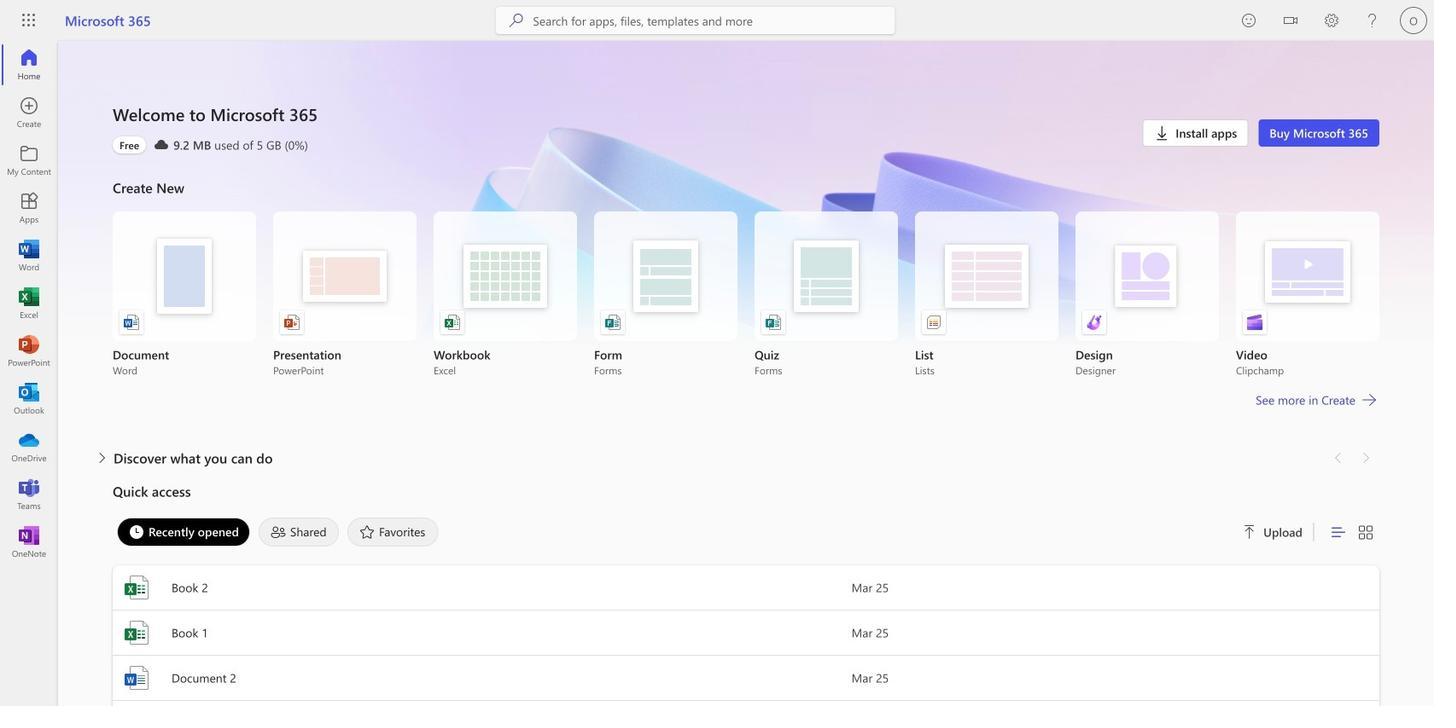 Task type: locate. For each thing, give the bounding box(es) containing it.
name book 2 cell
[[113, 575, 852, 602]]

0 horizontal spatial word image
[[20, 248, 38, 265]]

1 vertical spatial excel image
[[123, 620, 150, 647]]

powerpoint presentation image
[[283, 314, 301, 331]]

excel image
[[20, 295, 38, 312]]

banner
[[0, 0, 1434, 44]]

3 tab from the left
[[343, 518, 443, 547]]

word document image
[[123, 314, 140, 331]]

powerpoint image
[[20, 343, 38, 360]]

1 excel image from the top
[[123, 575, 150, 602]]

None search field
[[495, 7, 895, 34]]

onenote image
[[20, 534, 38, 552]]

tab list
[[113, 514, 1223, 552]]

word image
[[20, 248, 38, 265], [123, 665, 150, 692]]

excel image
[[123, 575, 150, 602], [123, 620, 150, 647]]

1 vertical spatial word image
[[123, 665, 150, 692]]

outlook image
[[20, 391, 38, 408]]

favorites element
[[347, 518, 438, 547]]

1 horizontal spatial word image
[[123, 665, 150, 692]]

home image
[[20, 56, 38, 73]]

tab
[[113, 518, 254, 547], [254, 518, 343, 547], [343, 518, 443, 547]]

this account doesn't have a microsoft 365 subscription. click to view your benefits. tooltip
[[113, 137, 146, 154]]

lists list image
[[925, 314, 943, 331]]

2 tab from the left
[[254, 518, 343, 547]]

0 vertical spatial word image
[[20, 248, 38, 265]]

application
[[0, 41, 1434, 707]]

list
[[113, 212, 1380, 377]]

navigation
[[0, 41, 58, 567]]

excel image for name book 2 cell
[[123, 575, 150, 602]]

excel image for name book 1 cell
[[123, 620, 150, 647]]

recently opened element
[[117, 518, 250, 547]]

clipchamp video image
[[1246, 314, 1264, 331]]

shared element
[[259, 518, 339, 547]]

row group
[[113, 702, 1380, 707]]

0 vertical spatial excel image
[[123, 575, 150, 602]]

designer design image
[[1086, 314, 1103, 331]]

2 excel image from the top
[[123, 620, 150, 647]]



Task type: vqa. For each thing, say whether or not it's contained in the screenshot.
name book 2 cell's Excel icon
yes



Task type: describe. For each thing, give the bounding box(es) containing it.
create new element
[[113, 174, 1380, 445]]

teams image
[[20, 487, 38, 504]]

my content image
[[20, 152, 38, 169]]

excel workbook image
[[444, 314, 461, 331]]

name document 2 cell
[[113, 665, 852, 692]]

create image
[[20, 104, 38, 121]]

new quiz image
[[765, 314, 782, 331]]

onedrive image
[[20, 439, 38, 456]]

Search box. Suggestions appear as you type. search field
[[533, 7, 895, 34]]

name book 1 cell
[[113, 620, 852, 647]]

o image
[[1400, 7, 1427, 34]]

1 tab from the left
[[113, 518, 254, 547]]

apps image
[[20, 200, 38, 217]]

designer design image
[[1086, 314, 1103, 331]]

forms survey image
[[604, 314, 622, 331]]



